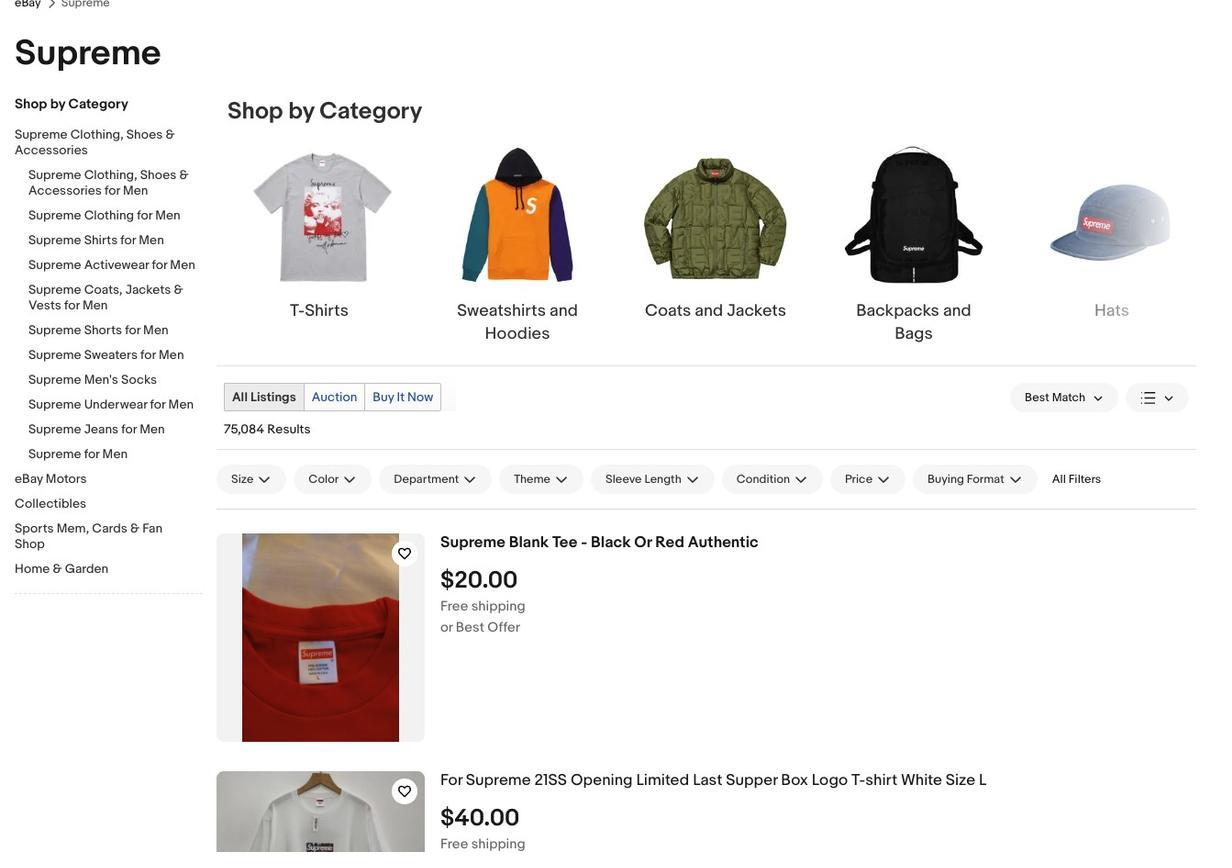 Task type: describe. For each thing, give the bounding box(es) containing it.
main content containing shop by category
[[217, 97, 1205, 852]]

by for t-shirts link
[[289, 97, 314, 126]]

hoodies
[[485, 324, 550, 344]]

for right 'activewear'
[[152, 257, 167, 273]]

length
[[645, 472, 682, 487]]

shorts
[[84, 322, 122, 338]]

for up clothing
[[105, 183, 120, 198]]

all for all listings
[[232, 389, 248, 405]]

men up supreme shirts for men link
[[155, 208, 181, 223]]

clothing
[[84, 208, 134, 223]]

coats and jackets image
[[643, 141, 790, 288]]

shop inside supreme clothing, shoes & accessories supreme clothing, shoes & accessories for men supreme clothing for men supreme shirts for men supreme activewear for men supreme coats, jackets & vests for men supreme shorts for men supreme sweaters for men supreme men's socks supreme underwear for men supreme jeans for men supreme for men ebay motors collectibles sports mem, cards & fan shop home & garden
[[15, 536, 45, 552]]

t-shirts
[[290, 301, 349, 321]]

all listings link
[[225, 384, 304, 410]]

all filters button
[[1045, 465, 1110, 494]]

supreme men's socks link
[[28, 372, 203, 389]]

1 vertical spatial shoes
[[140, 167, 177, 183]]

for down jeans
[[84, 446, 100, 462]]

category for t-shirts link
[[320, 97, 423, 126]]

bags
[[896, 324, 933, 344]]

supreme sweaters for men link
[[28, 347, 203, 365]]

& right home at the left bottom
[[53, 561, 62, 577]]

& up supreme clothing, shoes & accessories for men link
[[166, 127, 175, 142]]

75,084 results
[[224, 421, 311, 437]]

all for all filters
[[1053, 472, 1067, 487]]

it
[[397, 389, 405, 405]]

supreme shorts for men link
[[28, 322, 203, 340]]

condition
[[737, 472, 791, 487]]

filters
[[1069, 472, 1102, 487]]

or
[[441, 619, 453, 636]]

& down supreme activewear for men link
[[174, 282, 183, 297]]

activewear
[[84, 257, 149, 273]]

men up supreme clothing for men link
[[123, 183, 148, 198]]

men down supreme underwear for men link at the left of page
[[140, 421, 165, 437]]

t shirts image
[[246, 145, 393, 284]]

backpacks and bags
[[857, 301, 972, 344]]

sweatshirts and hoodies image
[[444, 141, 591, 288]]

collectibles
[[15, 496, 86, 511]]

tee
[[553, 533, 578, 552]]

limited
[[637, 771, 690, 790]]

best match button
[[1011, 383, 1119, 412]]

listings
[[251, 389, 296, 405]]

vests
[[28, 297, 61, 313]]

1 horizontal spatial size
[[946, 771, 976, 790]]

color
[[309, 472, 339, 487]]

1 horizontal spatial jackets
[[727, 301, 787, 321]]

for up the socks
[[141, 347, 156, 363]]

buying format
[[928, 472, 1005, 487]]

& left fan
[[130, 521, 140, 536]]

men right sweaters
[[159, 347, 184, 363]]

results
[[267, 421, 311, 437]]

sweatshirts
[[457, 301, 546, 321]]

coats,
[[84, 282, 123, 297]]

t-shirts link
[[228, 141, 411, 323]]

color button
[[294, 465, 372, 494]]

supreme inside for supreme 21ss opening limited last supper box logo t-shirt white size l link
[[466, 771, 531, 790]]

men right underwear
[[168, 397, 194, 412]]

for down supreme clothing for men link
[[121, 232, 136, 248]]

mem,
[[57, 521, 89, 536]]

for
[[441, 771, 463, 790]]

size inside dropdown button
[[231, 472, 254, 487]]

auction
[[312, 389, 357, 405]]

supreme clothing, shoes & accessories link
[[15, 127, 189, 160]]

last
[[693, 771, 723, 790]]

or
[[635, 533, 652, 552]]

department
[[394, 472, 459, 487]]

l
[[980, 771, 987, 790]]

supreme for men link
[[28, 446, 203, 464]]

sleeve length button
[[591, 465, 715, 494]]

garden
[[65, 561, 109, 577]]

match
[[1053, 390, 1086, 405]]

now
[[408, 389, 434, 405]]

sweatshirts and hoodies
[[457, 301, 578, 344]]

backpacks and bags link
[[823, 141, 1006, 346]]

free
[[441, 598, 469, 615]]

department button
[[379, 465, 492, 494]]

sweatshirts and hoodies link
[[426, 141, 610, 346]]

shipping
[[472, 598, 526, 615]]

0 vertical spatial shoes
[[126, 127, 163, 142]]

jackets inside supreme clothing, shoes & accessories supreme clothing, shoes & accessories for men supreme clothing for men supreme shirts for men supreme activewear for men supreme coats, jackets & vests for men supreme shorts for men supreme sweaters for men supreme men's socks supreme underwear for men supreme jeans for men supreme for men ebay motors collectibles sports mem, cards & fan shop home & garden
[[126, 282, 171, 297]]

for down supreme underwear for men link at the left of page
[[121, 421, 137, 437]]

shirts inside supreme clothing, shoes & accessories supreme clothing, shoes & accessories for men supreme clothing for men supreme shirts for men supreme activewear for men supreme coats, jackets & vests for men supreme shorts for men supreme sweaters for men supreme men's socks supreme underwear for men supreme jeans for men supreme for men ebay motors collectibles sports mem, cards & fan shop home & garden
[[84, 232, 118, 248]]

condition button
[[722, 465, 824, 494]]

motors
[[46, 471, 87, 487]]

authentic
[[688, 533, 759, 552]]

socks
[[121, 372, 157, 387]]

sports
[[15, 521, 54, 536]]

supreme activewear for men link
[[28, 257, 203, 275]]

for down the socks
[[150, 397, 166, 412]]

men up shorts
[[83, 297, 108, 313]]

for right vests
[[64, 297, 80, 313]]

men's
[[84, 372, 118, 387]]

price
[[846, 472, 873, 487]]

for right clothing
[[137, 208, 152, 223]]

view: list view image
[[1141, 388, 1175, 407]]

black
[[591, 533, 631, 552]]

sports mem, cards & fan shop link
[[15, 521, 189, 554]]

buy it now link
[[366, 384, 441, 410]]



Task type: locate. For each thing, give the bounding box(es) containing it.
men up supreme sweaters for men link
[[143, 322, 169, 338]]

men right 'activewear'
[[170, 257, 196, 273]]

0 vertical spatial best
[[1026, 390, 1050, 405]]

shop
[[15, 95, 47, 113], [228, 97, 283, 126], [15, 536, 45, 552]]

red
[[656, 533, 685, 552]]

and for sweatshirts
[[550, 301, 578, 321]]

1 horizontal spatial and
[[695, 301, 724, 321]]

best right or
[[456, 619, 485, 636]]

accessories up clothing
[[28, 183, 102, 198]]

1 vertical spatial t-
[[852, 771, 866, 790]]

$20.00 free shipping or best offer
[[441, 566, 526, 636]]

backpacks and bags image
[[841, 141, 988, 288]]

supreme underwear for men link
[[28, 397, 203, 414]]

3 and from the left
[[944, 301, 972, 321]]

theme
[[514, 472, 551, 487]]

clothing, up supreme clothing, shoes & accessories for men link
[[70, 127, 124, 142]]

collectibles link
[[15, 496, 189, 513]]

1 horizontal spatial best
[[1026, 390, 1050, 405]]

for right shorts
[[125, 322, 140, 338]]

supreme clothing for men link
[[28, 208, 203, 225]]

1 and from the left
[[550, 301, 578, 321]]

format
[[968, 472, 1005, 487]]

by
[[50, 95, 65, 113], [289, 97, 314, 126]]

shop for supreme clothing, shoes & accessories link
[[15, 95, 47, 113]]

best inside $20.00 free shipping or best offer
[[456, 619, 485, 636]]

sleeve length
[[606, 472, 682, 487]]

supreme clothing, shoes & accessories supreme clothing, shoes & accessories for men supreme clothing for men supreme shirts for men supreme activewear for men supreme coats, jackets & vests for men supreme shorts for men supreme sweaters for men supreme men's socks supreme underwear for men supreme jeans for men supreme for men ebay motors collectibles sports mem, cards & fan shop home & garden
[[15, 127, 196, 577]]

1 vertical spatial best
[[456, 619, 485, 636]]

21ss
[[535, 771, 567, 790]]

all inside all listings link
[[232, 389, 248, 405]]

ebay motors link
[[15, 471, 189, 488]]

accessories up supreme clothing, shoes & accessories for men link
[[15, 142, 88, 158]]

theme button
[[500, 465, 584, 494]]

price button
[[831, 465, 906, 494]]

1 vertical spatial clothing,
[[84, 167, 137, 183]]

shop by category
[[15, 95, 128, 113], [228, 97, 423, 126]]

shop by category for t-shirts link
[[228, 97, 423, 126]]

jackets
[[126, 282, 171, 297], [727, 301, 787, 321]]

0 horizontal spatial t-
[[290, 301, 305, 321]]

supreme blank tee - black or red authentic image
[[243, 533, 399, 742]]

2 and from the left
[[695, 301, 724, 321]]

$40.00
[[441, 804, 520, 833]]

buying
[[928, 472, 965, 487]]

0 horizontal spatial size
[[231, 472, 254, 487]]

shop for t-shirts link
[[228, 97, 283, 126]]

0 vertical spatial accessories
[[15, 142, 88, 158]]

men
[[123, 183, 148, 198], [155, 208, 181, 223], [139, 232, 164, 248], [170, 257, 196, 273], [83, 297, 108, 313], [143, 322, 169, 338], [159, 347, 184, 363], [168, 397, 194, 412], [140, 421, 165, 437], [102, 446, 128, 462]]

& up supreme clothing for men link
[[179, 167, 189, 183]]

jackets down 'activewear'
[[126, 282, 171, 297]]

and right coats
[[695, 301, 724, 321]]

best match
[[1026, 390, 1086, 405]]

supreme clothing, shoes & accessories for men link
[[28, 167, 203, 200]]

main content
[[217, 97, 1205, 852]]

t- right logo
[[852, 771, 866, 790]]

supper
[[726, 771, 778, 790]]

sleeve
[[606, 472, 642, 487]]

buy
[[373, 389, 394, 405]]

1 horizontal spatial category
[[320, 97, 423, 126]]

-
[[582, 533, 588, 552]]

supreme inside supreme blank tee - black or red authentic link
[[441, 533, 506, 552]]

home & garden link
[[15, 561, 189, 578]]

buying format button
[[914, 465, 1038, 494]]

0 vertical spatial all
[[232, 389, 248, 405]]

and for coats
[[695, 301, 724, 321]]

for
[[105, 183, 120, 198], [137, 208, 152, 223], [121, 232, 136, 248], [152, 257, 167, 273], [64, 297, 80, 313], [125, 322, 140, 338], [141, 347, 156, 363], [150, 397, 166, 412], [121, 421, 137, 437], [84, 446, 100, 462]]

auction link
[[305, 384, 365, 410]]

size
[[231, 472, 254, 487], [946, 771, 976, 790]]

0 vertical spatial shirts
[[84, 232, 118, 248]]

0 vertical spatial size
[[231, 472, 254, 487]]

home
[[15, 561, 50, 577]]

1 vertical spatial shirts
[[305, 301, 349, 321]]

all filters
[[1053, 472, 1102, 487]]

supreme coats, jackets & vests for men link
[[28, 282, 203, 315]]

men up 'activewear'
[[139, 232, 164, 248]]

1 vertical spatial size
[[946, 771, 976, 790]]

logo
[[812, 771, 849, 790]]

shirts down clothing
[[84, 232, 118, 248]]

1 horizontal spatial by
[[289, 97, 314, 126]]

0 vertical spatial clothing,
[[70, 127, 124, 142]]

0 horizontal spatial shirts
[[84, 232, 118, 248]]

buy it now
[[373, 389, 434, 405]]

and for backpacks
[[944, 301, 972, 321]]

all up the 75,084
[[232, 389, 248, 405]]

and
[[550, 301, 578, 321], [695, 301, 724, 321], [944, 301, 972, 321]]

size left "l"
[[946, 771, 976, 790]]

blank
[[509, 533, 549, 552]]

size down the 75,084
[[231, 472, 254, 487]]

backpacks
[[857, 301, 940, 321]]

and inside 'backpacks and bags'
[[944, 301, 972, 321]]

best left match on the top right of the page
[[1026, 390, 1050, 405]]

0 horizontal spatial category
[[68, 95, 128, 113]]

t- inside for supreme 21ss opening limited last supper box logo t-shirt white size l link
[[852, 771, 866, 790]]

men down supreme jeans for men link
[[102, 446, 128, 462]]

offer
[[488, 619, 521, 636]]

opening
[[571, 771, 633, 790]]

clothing,
[[70, 127, 124, 142], [84, 167, 137, 183]]

and up the hoodies
[[550, 301, 578, 321]]

all
[[232, 389, 248, 405], [1053, 472, 1067, 487]]

75,084
[[224, 421, 265, 437]]

0 horizontal spatial best
[[456, 619, 485, 636]]

0 vertical spatial t-
[[290, 301, 305, 321]]

accessories
[[15, 142, 88, 158], [28, 183, 102, 198]]

hats link
[[1021, 141, 1205, 323]]

shirts
[[84, 232, 118, 248], [305, 301, 349, 321]]

and right backpacks
[[944, 301, 972, 321]]

t- inside t-shirts link
[[290, 301, 305, 321]]

hats
[[1095, 301, 1130, 321]]

best inside dropdown button
[[1026, 390, 1050, 405]]

1 horizontal spatial shop by category
[[228, 97, 423, 126]]

coats and jackets
[[645, 301, 787, 321]]

0 horizontal spatial jackets
[[126, 282, 171, 297]]

0 horizontal spatial shop by category
[[15, 95, 128, 113]]

1 horizontal spatial shirts
[[305, 301, 349, 321]]

all left filters
[[1053, 472, 1067, 487]]

clothing, down supreme clothing, shoes & accessories link
[[84, 167, 137, 183]]

ebay
[[15, 471, 43, 487]]

$20.00
[[441, 566, 518, 595]]

fan
[[143, 521, 163, 536]]

2 horizontal spatial and
[[944, 301, 972, 321]]

sweaters
[[84, 347, 138, 363]]

cards
[[92, 521, 128, 536]]

and inside sweatshirts and hoodies
[[550, 301, 578, 321]]

hats image
[[1039, 141, 1186, 288]]

for supreme 21ss opening limited last supper box logo t-shirt white size l link
[[441, 771, 1197, 790]]

shop by category for supreme clothing, shoes & accessories link
[[15, 95, 128, 113]]

shoes up supreme clothing for men link
[[140, 167, 177, 183]]

jeans
[[84, 421, 119, 437]]

all inside all filters 'button'
[[1053, 472, 1067, 487]]

1 horizontal spatial all
[[1053, 472, 1067, 487]]

1 vertical spatial jackets
[[727, 301, 787, 321]]

for supreme 21ss opening limited last supper box logo t-shirt white size l
[[441, 771, 987, 790]]

supreme shirts for men link
[[28, 232, 203, 250]]

0 vertical spatial jackets
[[126, 282, 171, 297]]

0 horizontal spatial and
[[550, 301, 578, 321]]

supreme blank tee - black or red authentic
[[441, 533, 759, 552]]

underwear
[[84, 397, 147, 412]]

0 horizontal spatial all
[[232, 389, 248, 405]]

shirts up auction
[[305, 301, 349, 321]]

shoes up supreme clothing, shoes & accessories for men link
[[126, 127, 163, 142]]

box
[[782, 771, 809, 790]]

all listings
[[232, 389, 296, 405]]

by for supreme clothing, shoes & accessories link
[[50, 95, 65, 113]]

white
[[902, 771, 943, 790]]

t- up the listings
[[290, 301, 305, 321]]

category for supreme clothing, shoes & accessories link
[[68, 95, 128, 113]]

size button
[[217, 465, 287, 494]]

1 horizontal spatial t-
[[852, 771, 866, 790]]

0 horizontal spatial by
[[50, 95, 65, 113]]

for supreme 21ss opening limited last supper box logo t-shirt white size l image
[[217, 771, 425, 852]]

1 vertical spatial accessories
[[28, 183, 102, 198]]

1 vertical spatial all
[[1053, 472, 1067, 487]]

category
[[68, 95, 128, 113], [320, 97, 423, 126]]

jackets right coats
[[727, 301, 787, 321]]



Task type: vqa. For each thing, say whether or not it's contained in the screenshot.
MAIN CONTENT
yes



